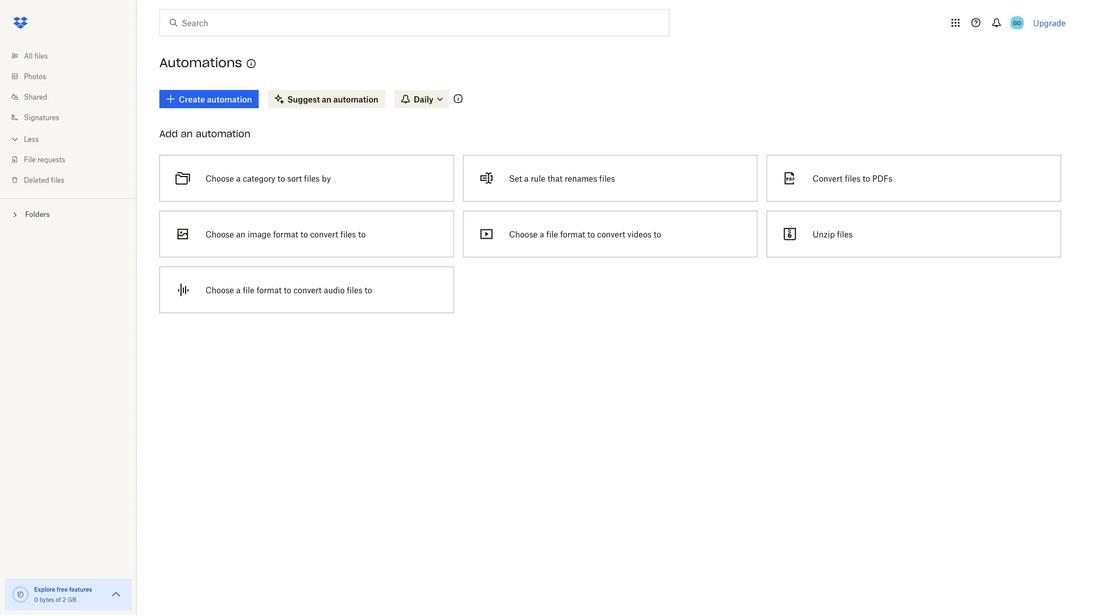 Task type: locate. For each thing, give the bounding box(es) containing it.
an inside button
[[236, 229, 246, 239]]

daily
[[414, 94, 434, 104]]

file down image
[[243, 285, 255, 295]]

a inside 'button'
[[236, 285, 241, 295]]

choose a file format to convert videos to
[[509, 229, 662, 239]]

deleted files
[[24, 176, 64, 184]]

format inside button
[[561, 229, 586, 239]]

format right image
[[273, 229, 298, 239]]

deleted
[[24, 176, 49, 184]]

a
[[236, 173, 241, 183], [525, 173, 529, 183], [540, 229, 545, 239], [236, 285, 241, 295]]

by
[[322, 173, 331, 183]]

category
[[243, 173, 276, 183]]

to inside button
[[278, 173, 285, 183]]

0 horizontal spatial an
[[181, 128, 193, 140]]

videos
[[628, 229, 652, 239]]

format inside button
[[273, 229, 298, 239]]

1 vertical spatial an
[[181, 128, 193, 140]]

set a rule that renames files button
[[459, 150, 763, 206]]

convert left audio
[[294, 285, 322, 295]]

1 horizontal spatial an
[[236, 229, 246, 239]]

files
[[35, 52, 48, 60], [304, 173, 320, 183], [600, 173, 616, 183], [845, 173, 861, 183], [51, 176, 64, 184], [341, 229, 356, 239], [838, 229, 853, 239], [347, 285, 363, 295]]

format inside 'button'
[[257, 285, 282, 295]]

0 horizontal spatial file
[[243, 285, 255, 295]]

Search text field
[[182, 17, 646, 29]]

add
[[160, 128, 178, 140]]

automations
[[160, 55, 242, 71]]

create automation
[[179, 94, 252, 104]]

list
[[0, 39, 137, 198]]

add an automation
[[160, 128, 251, 140]]

convert down by at the top of page
[[310, 229, 338, 239]]

an right add
[[181, 128, 193, 140]]

0 vertical spatial file
[[547, 229, 558, 239]]

2 horizontal spatial an
[[322, 94, 332, 104]]

to
[[278, 173, 285, 183], [863, 173, 871, 183], [301, 229, 308, 239], [358, 229, 366, 239], [588, 229, 595, 239], [654, 229, 662, 239], [284, 285, 292, 295], [365, 285, 372, 295]]

set a rule that renames files
[[509, 173, 616, 183]]

dropbox image
[[9, 11, 32, 34]]

choose a category to sort files by
[[206, 173, 331, 183]]

an right "suggest"
[[322, 94, 332, 104]]

automation right "suggest"
[[334, 94, 379, 104]]

file inside button
[[547, 229, 558, 239]]

1 vertical spatial file
[[243, 285, 255, 295]]

suggest an automation button
[[268, 90, 386, 108]]

2 vertical spatial an
[[236, 229, 246, 239]]

format down image
[[257, 285, 282, 295]]

a for choose a file format to convert audio files to
[[236, 285, 241, 295]]

convert inside button
[[598, 229, 626, 239]]

all
[[24, 52, 33, 60]]

an
[[322, 94, 332, 104], [181, 128, 193, 140], [236, 229, 246, 239]]

0 vertical spatial an
[[322, 94, 332, 104]]

click to watch a demo video image
[[245, 57, 258, 71]]

choose inside choose a category to sort files by button
[[206, 173, 234, 183]]

pdfs
[[873, 173, 893, 183]]

1 horizontal spatial file
[[547, 229, 558, 239]]

audio
[[324, 285, 345, 295]]

format down renames
[[561, 229, 586, 239]]

folders
[[25, 210, 50, 219]]

a for choose a file format to convert videos to
[[540, 229, 545, 239]]

convert
[[813, 173, 843, 183]]

an inside button
[[322, 94, 332, 104]]

choose
[[206, 173, 234, 183], [206, 229, 234, 239], [509, 229, 538, 239], [206, 285, 234, 295]]

file inside 'button'
[[243, 285, 255, 295]]

convert
[[310, 229, 338, 239], [598, 229, 626, 239], [294, 285, 322, 295]]

file
[[547, 229, 558, 239], [243, 285, 255, 295]]

choose for choose a file format to convert videos to
[[509, 229, 538, 239]]

convert files to pdfs
[[813, 173, 893, 183]]

choose inside choose a file format to convert videos to button
[[509, 229, 538, 239]]

quota usage element
[[11, 586, 30, 604]]

shared
[[24, 93, 47, 101]]

a for set a rule that renames files
[[525, 173, 529, 183]]

choose a category to sort files by button
[[155, 150, 459, 206]]

choose inside choose a file format to convert audio files to 'button'
[[206, 285, 234, 295]]

all files
[[24, 52, 48, 60]]

convert left 'videos' on the right
[[598, 229, 626, 239]]

image
[[248, 229, 271, 239]]

an left image
[[236, 229, 246, 239]]

choose inside choose an image format to convert files to button
[[206, 229, 234, 239]]

go
[[1014, 19, 1022, 26]]

automation
[[207, 94, 252, 104], [334, 94, 379, 104], [196, 128, 251, 140]]

less
[[24, 135, 39, 143]]

that
[[548, 173, 563, 183]]

file down that
[[547, 229, 558, 239]]

convert inside 'button'
[[294, 285, 322, 295]]

a inside button
[[236, 173, 241, 183]]

explore free features 0 bytes of 2 gb
[[34, 586, 92, 603]]

signatures
[[24, 113, 59, 122]]

automation down create automation
[[196, 128, 251, 140]]

sort
[[287, 173, 302, 183]]

create automation button
[[160, 90, 259, 108]]

format
[[273, 229, 298, 239], [561, 229, 586, 239], [257, 285, 282, 295]]

choose an image format to convert files to button
[[155, 206, 459, 262]]

choose a file format to convert audio files to button
[[155, 262, 459, 318]]

list containing all files
[[0, 39, 137, 198]]

convert inside button
[[310, 229, 338, 239]]



Task type: describe. For each thing, give the bounding box(es) containing it.
unzip
[[813, 229, 835, 239]]

upgrade
[[1034, 18, 1067, 28]]

format for audio
[[257, 285, 282, 295]]

go button
[[1009, 14, 1027, 32]]

file for choose a file format to convert videos to
[[547, 229, 558, 239]]

photos link
[[9, 66, 137, 87]]

choose for choose an image format to convert files to
[[206, 229, 234, 239]]

choose for choose a file format to convert audio files to
[[206, 285, 234, 295]]

convert files to pdfs button
[[763, 150, 1066, 206]]

choose an image format to convert files to
[[206, 229, 366, 239]]

automation for suggest an automation
[[334, 94, 379, 104]]

choose a file format to convert audio files to
[[206, 285, 372, 295]]

shared link
[[9, 87, 137, 107]]

an for suggest
[[322, 94, 332, 104]]

choose a file format to convert videos to button
[[459, 206, 763, 262]]

less image
[[9, 134, 21, 145]]

folders button
[[0, 206, 137, 222]]

of
[[56, 596, 61, 603]]

photos
[[24, 72, 46, 81]]

unzip files button
[[763, 206, 1066, 262]]

format for videos
[[561, 229, 586, 239]]

upgrade link
[[1034, 18, 1067, 28]]

files inside button
[[341, 229, 356, 239]]

format for files
[[273, 229, 298, 239]]

unzip files
[[813, 229, 853, 239]]

automation right 'create'
[[207, 94, 252, 104]]

convert for audio
[[294, 285, 322, 295]]

free
[[57, 586, 68, 593]]

file
[[24, 155, 36, 164]]

file for choose a file format to convert audio files to
[[243, 285, 255, 295]]

a for choose a category to sort files by
[[236, 173, 241, 183]]

rule
[[531, 173, 546, 183]]

files inside button
[[304, 173, 320, 183]]

file requests
[[24, 155, 65, 164]]

automation for add an automation
[[196, 128, 251, 140]]

features
[[69, 586, 92, 593]]

gb
[[68, 596, 76, 603]]

requests
[[38, 155, 65, 164]]

file requests link
[[9, 149, 137, 170]]

suggest
[[288, 94, 320, 104]]

explore
[[34, 586, 55, 593]]

add an automation main content
[[155, 82, 1094, 615]]

daily button
[[395, 90, 450, 108]]

an for add
[[181, 128, 193, 140]]

convert for files
[[310, 229, 338, 239]]

0
[[34, 596, 38, 603]]

2
[[63, 596, 66, 603]]

deleted files link
[[9, 170, 137, 190]]

renames
[[565, 173, 598, 183]]

suggest an automation
[[288, 94, 379, 104]]

convert for videos
[[598, 229, 626, 239]]

create
[[179, 94, 205, 104]]

signatures link
[[9, 107, 137, 128]]

all files link
[[9, 46, 137, 66]]

an for choose
[[236, 229, 246, 239]]

set
[[509, 173, 522, 183]]

bytes
[[40, 596, 54, 603]]

choose for choose a category to sort files by
[[206, 173, 234, 183]]



Task type: vqa. For each thing, say whether or not it's contained in the screenshot.
the left 00NeverTooLa…
no



